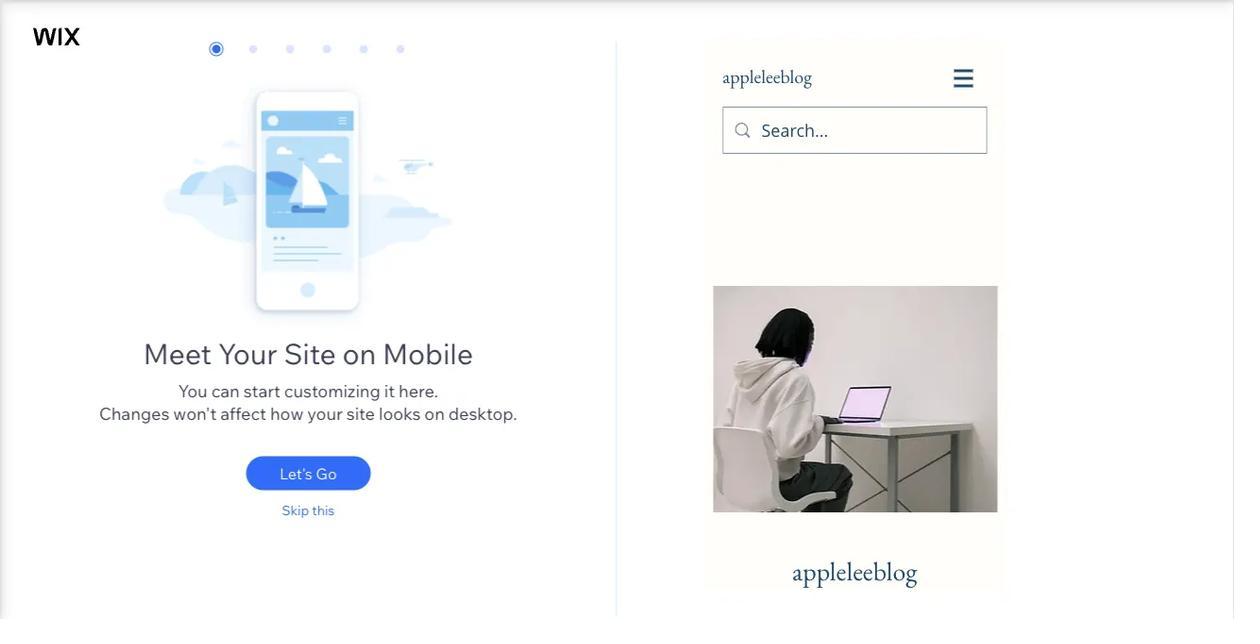 Task type: describe. For each thing, give the bounding box(es) containing it.
skip this
[[282, 502, 335, 518]]

let's go
[[280, 464, 337, 483]]

customizing
[[285, 381, 381, 402]]

changes
[[99, 403, 170, 424]]

start
[[244, 381, 281, 402]]

desktop.
[[449, 403, 518, 424]]

you
[[179, 381, 208, 402]]

this
[[312, 502, 335, 518]]

can
[[212, 381, 240, 402]]

affect
[[221, 403, 267, 424]]



Task type: vqa. For each thing, say whether or not it's contained in the screenshot.
can
yes



Task type: locate. For each thing, give the bounding box(es) containing it.
your
[[218, 336, 278, 371]]

won't
[[174, 403, 217, 424]]

meet your site on mobile you can start customizing it here. changes won't affect how your site looks on desktop.
[[99, 336, 518, 424]]

skip
[[282, 502, 309, 518]]

meet
[[144, 336, 212, 371]]

site
[[284, 336, 336, 371]]

let's go button
[[246, 457, 371, 491]]

go
[[316, 464, 337, 483]]

on
[[343, 336, 376, 371], [425, 403, 445, 424]]

0 vertical spatial on
[[343, 336, 376, 371]]

mobile
[[383, 336, 474, 371]]

on down here.
[[425, 403, 445, 424]]

1 horizontal spatial on
[[425, 403, 445, 424]]

skip this button
[[246, 501, 371, 520]]

1 vertical spatial on
[[425, 403, 445, 424]]

on up customizing
[[343, 336, 376, 371]]

looks
[[379, 403, 421, 424]]

your
[[308, 403, 343, 424]]

it
[[385, 381, 395, 402]]

site
[[347, 403, 375, 424]]

here.
[[399, 381, 439, 402]]

0 horizontal spatial on
[[343, 336, 376, 371]]

let's
[[280, 464, 313, 483]]

how
[[271, 403, 304, 424]]



